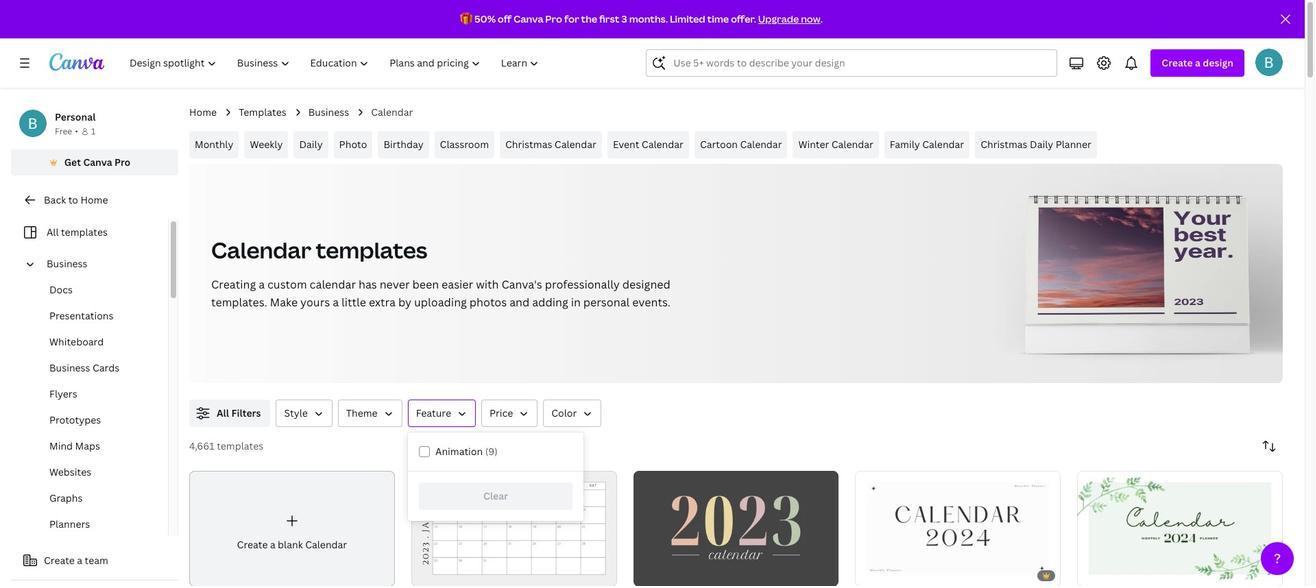 Task type: locate. For each thing, give the bounding box(es) containing it.
0 vertical spatial business link
[[308, 105, 349, 120]]

daily link
[[294, 131, 328, 158]]

create a design
[[1162, 56, 1234, 69]]

canva right off on the top left of page
[[514, 12, 544, 25]]

monthly link
[[189, 131, 239, 158]]

winter calendar
[[799, 138, 874, 151]]

a inside dropdown button
[[1196, 56, 1201, 69]]

home up monthly
[[189, 106, 217, 119]]

top level navigation element
[[121, 49, 551, 77]]

personal
[[583, 295, 630, 310]]

canva inside button
[[83, 156, 112, 169]]

0 horizontal spatial business link
[[41, 251, 160, 277]]

13 for gray and white minimalist clean 2024 monthly calendar image
[[880, 570, 889, 580]]

graphs
[[49, 492, 83, 505]]

been
[[413, 277, 439, 292]]

has
[[359, 277, 377, 292]]

2 horizontal spatial templates
[[316, 235, 428, 265]]

create
[[1162, 56, 1193, 69], [237, 539, 268, 552], [44, 554, 75, 567]]

calendar right the family
[[923, 138, 964, 151]]

0 horizontal spatial create
[[44, 554, 75, 567]]

13 for green simple minimalist monthly calendar image
[[1102, 570, 1111, 580]]

pro up back to home link
[[115, 156, 131, 169]]

create inside 'button'
[[44, 554, 75, 567]]

a left little
[[333, 295, 339, 310]]

1 horizontal spatial of
[[871, 570, 879, 580]]

flyers
[[49, 388, 77, 401]]

50%
[[475, 12, 496, 25]]

1 horizontal spatial 13
[[1102, 570, 1111, 580]]

back
[[44, 193, 66, 206]]

a left design
[[1196, 56, 1201, 69]]

create left blank
[[237, 539, 268, 552]]

offer.
[[731, 12, 756, 25]]

feature button
[[408, 400, 476, 427]]

1 of from the left
[[427, 570, 434, 580]]

all templates link
[[19, 219, 160, 246]]

daily inside daily link
[[299, 138, 323, 151]]

daily
[[299, 138, 323, 151], [1030, 138, 1054, 151]]

2 vertical spatial create
[[44, 554, 75, 567]]

1 for the gray simple minimalist planner 2023 calendar image
[[421, 570, 425, 580]]

0 horizontal spatial of
[[427, 570, 434, 580]]

calendar up birthday
[[371, 106, 413, 119]]

templates down all filters
[[217, 440, 263, 453]]

create inside dropdown button
[[1162, 56, 1193, 69]]

maps
[[75, 440, 100, 453]]

a
[[1196, 56, 1201, 69], [259, 277, 265, 292], [333, 295, 339, 310], [270, 539, 276, 552], [77, 554, 82, 567]]

all left the filters
[[217, 407, 229, 420]]

0 horizontal spatial 1 of 13
[[865, 570, 889, 580]]

business up flyers
[[49, 361, 90, 374]]

1 horizontal spatial all
[[217, 407, 229, 420]]

0 vertical spatial pro
[[546, 12, 562, 25]]

calendar right the cartoon
[[740, 138, 782, 151]]

birthday
[[384, 138, 424, 151]]

calendar inside cartoon calendar link
[[740, 138, 782, 151]]

1 1 of 13 from the left
[[865, 570, 889, 580]]

all down back
[[47, 226, 59, 239]]

1 horizontal spatial create
[[237, 539, 268, 552]]

websites
[[49, 466, 91, 479]]

a left blank
[[270, 539, 276, 552]]

templates down back to home
[[61, 226, 108, 239]]

home right to
[[81, 193, 108, 206]]

calendar
[[371, 106, 413, 119], [555, 138, 597, 151], [642, 138, 684, 151], [740, 138, 782, 151], [832, 138, 874, 151], [923, 138, 964, 151], [211, 235, 311, 265], [305, 539, 347, 552]]

business link up daily link
[[308, 105, 349, 120]]

design
[[1203, 56, 1234, 69]]

1 daily from the left
[[299, 138, 323, 151]]

1 vertical spatial business link
[[41, 251, 160, 277]]

13
[[880, 570, 889, 580], [1102, 570, 1111, 580]]

photos
[[470, 295, 507, 310]]

christmas for christmas calendar
[[506, 138, 552, 151]]

0 horizontal spatial templates
[[61, 226, 108, 239]]

upgrade now button
[[758, 12, 821, 25]]

extra
[[369, 295, 396, 310]]

business up docs
[[47, 257, 87, 270]]

create a design button
[[1151, 49, 1245, 77]]

3 of from the left
[[1093, 570, 1101, 580]]

pro left for at the top of the page
[[546, 12, 562, 25]]

1 vertical spatial pro
[[115, 156, 131, 169]]

business up daily link
[[308, 106, 349, 119]]

0 horizontal spatial 13
[[880, 570, 889, 580]]

create left team
[[44, 554, 75, 567]]

1 of 13 for green simple minimalist monthly calendar image
[[1087, 570, 1111, 580]]

2 horizontal spatial of
[[1093, 570, 1101, 580]]

1 horizontal spatial christmas
[[981, 138, 1028, 151]]

2 13 from the left
[[1102, 570, 1111, 580]]

1 of 13 link
[[856, 471, 1061, 586], [1078, 471, 1283, 586]]

planners
[[49, 518, 90, 531]]

0 vertical spatial create
[[1162, 56, 1193, 69]]

1 13 from the left
[[880, 570, 889, 580]]

family calendar
[[890, 138, 964, 151]]

by
[[398, 295, 412, 310]]

custom
[[267, 277, 307, 292]]

whiteboard link
[[22, 329, 168, 355]]

0 vertical spatial home
[[189, 106, 217, 119]]

all
[[47, 226, 59, 239], [217, 407, 229, 420]]

1 horizontal spatial daily
[[1030, 138, 1054, 151]]

3
[[622, 12, 627, 25]]

calendar inside the 'family calendar' link
[[923, 138, 964, 151]]

business link down all templates 'link' on the left top of page
[[41, 251, 160, 277]]

in
[[571, 295, 581, 310]]

birthday link
[[378, 131, 429, 158]]

templates.
[[211, 295, 267, 310]]

1 vertical spatial canva
[[83, 156, 112, 169]]

calendar right event
[[642, 138, 684, 151]]

0 horizontal spatial 1 of 13 link
[[856, 471, 1061, 586]]

0 horizontal spatial canva
[[83, 156, 112, 169]]

daily left photo
[[299, 138, 323, 151]]

feature
[[416, 407, 451, 420]]

0 horizontal spatial christmas
[[506, 138, 552, 151]]

all inside button
[[217, 407, 229, 420]]

professionally
[[545, 277, 620, 292]]

2 christmas from the left
[[981, 138, 1028, 151]]

0 horizontal spatial pro
[[115, 156, 131, 169]]

winter calendar link
[[793, 131, 879, 158]]

home
[[189, 106, 217, 119], [81, 193, 108, 206]]

templates inside 'link'
[[61, 226, 108, 239]]

create a team
[[44, 554, 108, 567]]

create a blank calendar element
[[189, 471, 395, 586]]

christmas
[[506, 138, 552, 151], [981, 138, 1028, 151]]

Sort by button
[[1256, 433, 1283, 460]]

0 horizontal spatial home
[[81, 193, 108, 206]]

limited
[[670, 12, 706, 25]]

2 horizontal spatial create
[[1162, 56, 1193, 69]]

12
[[436, 570, 444, 580]]

calendar right blank
[[305, 539, 347, 552]]

christmas for christmas daily planner
[[981, 138, 1028, 151]]

canva right get
[[83, 156, 112, 169]]

calendar templates
[[211, 235, 428, 265]]

2 1 of 13 from the left
[[1087, 570, 1111, 580]]

1 vertical spatial create
[[237, 539, 268, 552]]

calendar templates image
[[991, 164, 1283, 383], [1026, 199, 1250, 324]]

1 horizontal spatial 1 of 13
[[1087, 570, 1111, 580]]

1 of 13 for gray and white minimalist clean 2024 monthly calendar image
[[865, 570, 889, 580]]

•
[[75, 126, 78, 137]]

a for design
[[1196, 56, 1201, 69]]

presentations link
[[22, 303, 168, 329]]

of for the gray simple minimalist planner 2023 calendar image
[[427, 570, 434, 580]]

0 horizontal spatial all
[[47, 226, 59, 239]]

Search search field
[[674, 50, 1049, 76]]

never
[[380, 277, 410, 292]]

2 of from the left
[[871, 570, 879, 580]]

brad klo image
[[1256, 49, 1283, 76]]

templates up has
[[316, 235, 428, 265]]

pro inside button
[[115, 156, 131, 169]]

daily left planner
[[1030, 138, 1054, 151]]

2 1 of 13 link from the left
[[1078, 471, 1283, 586]]

a left custom
[[259, 277, 265, 292]]

event calendar link
[[608, 131, 689, 158]]

business cards
[[49, 361, 119, 374]]

a for team
[[77, 554, 82, 567]]

1
[[91, 126, 96, 137], [421, 570, 425, 580], [865, 570, 869, 580], [1087, 570, 1091, 580]]

with
[[476, 277, 499, 292]]

family
[[890, 138, 920, 151]]

2 daily from the left
[[1030, 138, 1054, 151]]

yours
[[300, 295, 330, 310]]

1 christmas from the left
[[506, 138, 552, 151]]

green simple minimalist monthly calendar image
[[1078, 471, 1283, 586]]

4,661 templates
[[189, 440, 263, 453]]

0 vertical spatial business
[[308, 106, 349, 119]]

cards
[[93, 361, 119, 374]]

animation
[[436, 445, 483, 458]]

a left team
[[77, 554, 82, 567]]

christmas daily planner link
[[975, 131, 1097, 158]]

gray and white minimalist clean 2024 monthly calendar image
[[856, 471, 1061, 586]]

1 horizontal spatial 1 of 13 link
[[1078, 471, 1283, 586]]

1 vertical spatial business
[[47, 257, 87, 270]]

cartoon
[[700, 138, 738, 151]]

create left design
[[1162, 56, 1193, 69]]

cartoon calendar
[[700, 138, 782, 151]]

gray simple minimalist planner 2023 calendar image
[[411, 471, 617, 586]]

calendar right "winter"
[[832, 138, 874, 151]]

theme
[[346, 407, 378, 420]]

0 horizontal spatial daily
[[299, 138, 323, 151]]

event calendar
[[613, 138, 684, 151]]

a inside 'button'
[[77, 554, 82, 567]]

0 vertical spatial canva
[[514, 12, 544, 25]]

None search field
[[646, 49, 1058, 77]]

mind
[[49, 440, 73, 453]]

create for create a design
[[1162, 56, 1193, 69]]

back to home
[[44, 193, 108, 206]]

daily inside christmas daily planner link
[[1030, 138, 1054, 151]]

all inside 'link'
[[47, 226, 59, 239]]

1 1 of 13 link from the left
[[856, 471, 1061, 586]]

0 vertical spatial all
[[47, 226, 59, 239]]

of
[[427, 570, 434, 580], [871, 570, 879, 580], [1093, 570, 1101, 580]]

1 horizontal spatial templates
[[217, 440, 263, 453]]

calendar left event
[[555, 138, 597, 151]]

1 vertical spatial all
[[217, 407, 229, 420]]

personal
[[55, 110, 96, 123]]

mind maps link
[[22, 433, 168, 460]]



Task type: vqa. For each thing, say whether or not it's contained in the screenshot.
templates to the left
yes



Task type: describe. For each thing, give the bounding box(es) containing it.
make
[[270, 295, 298, 310]]

presentations
[[49, 309, 113, 322]]

monthly
[[195, 138, 233, 151]]

creating a custom calendar has never been easier with canva's professionally designed templates. make yours a little extra by uploading photos and adding in personal events.
[[211, 277, 671, 310]]

for
[[564, 12, 579, 25]]

of for gray and white minimalist clean 2024 monthly calendar image
[[871, 570, 879, 580]]

templates for calendar templates
[[316, 235, 428, 265]]

get
[[64, 156, 81, 169]]

4,661
[[189, 440, 214, 453]]

and
[[510, 295, 530, 310]]

all filters
[[217, 407, 261, 420]]

clear button
[[419, 483, 573, 510]]

all for all templates
[[47, 226, 59, 239]]

photo
[[339, 138, 367, 151]]

winter
[[799, 138, 829, 151]]

business cards link
[[22, 355, 168, 381]]

little
[[342, 295, 366, 310]]

off
[[498, 12, 512, 25]]

weekly
[[250, 138, 283, 151]]

creating
[[211, 277, 256, 292]]

whiteboard
[[49, 335, 104, 348]]

months.
[[629, 12, 668, 25]]

style button
[[276, 400, 333, 427]]

photo link
[[334, 131, 373, 158]]

1 horizontal spatial pro
[[546, 12, 562, 25]]

clear
[[484, 490, 508, 503]]

all for all filters
[[217, 407, 229, 420]]

time
[[708, 12, 729, 25]]

events.
[[632, 295, 671, 310]]

cartoon calendar link
[[695, 131, 788, 158]]

canva's
[[502, 277, 542, 292]]

all filters button
[[189, 400, 271, 427]]

create a blank calendar
[[237, 539, 347, 552]]

(9)
[[485, 445, 498, 458]]

calendar inside create a blank calendar element
[[305, 539, 347, 552]]

prototypes link
[[22, 407, 168, 433]]

team
[[85, 554, 108, 567]]

templates for 4,661 templates
[[217, 440, 263, 453]]

1 of 12 link
[[411, 471, 617, 586]]

free •
[[55, 126, 78, 137]]

templates for all templates
[[61, 226, 108, 239]]

adding
[[532, 295, 568, 310]]

calendar inside christmas calendar link
[[555, 138, 597, 151]]

1 vertical spatial home
[[81, 193, 108, 206]]

the
[[581, 12, 597, 25]]

prototypes
[[49, 414, 101, 427]]

event
[[613, 138, 640, 151]]

to
[[68, 193, 78, 206]]

docs
[[49, 283, 73, 296]]

calendar up custom
[[211, 235, 311, 265]]

classroom link
[[435, 131, 495, 158]]

websites link
[[22, 460, 168, 486]]

.
[[821, 12, 823, 25]]

business for left business link
[[47, 257, 87, 270]]

1 horizontal spatial business link
[[308, 105, 349, 120]]

calendar inside event calendar "link"
[[642, 138, 684, 151]]

1 for gray and white minimalist clean 2024 monthly calendar image
[[865, 570, 869, 580]]

templates link
[[239, 105, 286, 120]]

of for green simple minimalist monthly calendar image
[[1093, 570, 1101, 580]]

home link
[[189, 105, 217, 120]]

christmas daily planner
[[981, 138, 1092, 151]]

get canva pro button
[[11, 150, 178, 176]]

1 horizontal spatial home
[[189, 106, 217, 119]]

a for custom
[[259, 277, 265, 292]]

now
[[801, 12, 821, 25]]

🎁 50% off canva pro for the first 3 months. limited time offer. upgrade now .
[[460, 12, 823, 25]]

2 vertical spatial business
[[49, 361, 90, 374]]

create for create a team
[[44, 554, 75, 567]]

color button
[[543, 400, 602, 427]]

price
[[490, 407, 513, 420]]

first
[[599, 12, 620, 25]]

calendar
[[310, 277, 356, 292]]

1 of 12
[[421, 570, 444, 580]]

create for create a blank calendar
[[237, 539, 268, 552]]

christmas calendar
[[506, 138, 597, 151]]

price button
[[481, 400, 538, 427]]

upgrade
[[758, 12, 799, 25]]

templates
[[239, 106, 286, 119]]

planner
[[1056, 138, 1092, 151]]

weekly link
[[244, 131, 288, 158]]

free
[[55, 126, 72, 137]]

style
[[284, 407, 308, 420]]

flyers link
[[22, 381, 168, 407]]

christmas calendar link
[[500, 131, 602, 158]]

all templates
[[47, 226, 108, 239]]

family calendar link
[[885, 131, 970, 158]]

colorful modern simple 2023 calendar image
[[633, 471, 839, 586]]

1 for green simple minimalist monthly calendar image
[[1087, 570, 1091, 580]]

calendar inside winter calendar link
[[832, 138, 874, 151]]

1 horizontal spatial canva
[[514, 12, 544, 25]]

mind maps
[[49, 440, 100, 453]]

uploading
[[414, 295, 467, 310]]

business for right business link
[[308, 106, 349, 119]]

get canva pro
[[64, 156, 131, 169]]

a for blank
[[270, 539, 276, 552]]



